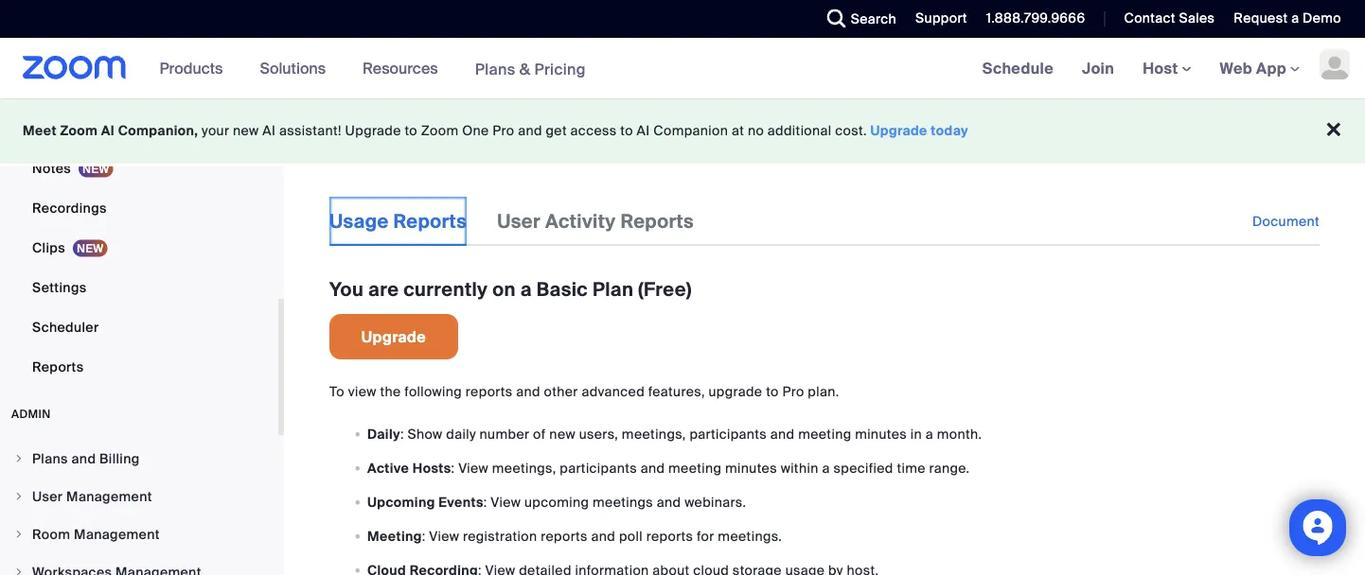 Task type: locate. For each thing, give the bounding box(es) containing it.
0 horizontal spatial new
[[233, 122, 259, 140]]

daily
[[446, 426, 476, 443]]

plans down the admin
[[32, 450, 68, 468]]

room
[[32, 526, 70, 544]]

3 ai from the left
[[637, 122, 650, 140]]

user activity reports link
[[497, 197, 694, 246]]

plans
[[475, 59, 516, 79], [32, 450, 68, 468]]

0 vertical spatial user
[[497, 209, 541, 233]]

a right on
[[521, 278, 532, 302]]

and
[[518, 122, 543, 140], [516, 384, 541, 401], [771, 426, 795, 443], [72, 450, 96, 468], [641, 460, 665, 477], [657, 494, 681, 511], [592, 528, 616, 546]]

new right of
[[550, 426, 576, 443]]

scheduler link
[[0, 309, 278, 347]]

ai left 'assistant!'
[[263, 122, 276, 140]]

meetings navigation
[[969, 38, 1366, 100]]

1 vertical spatial right image
[[13, 492, 25, 503]]

side navigation navigation
[[0, 0, 284, 576]]

one
[[462, 122, 489, 140]]

contact sales link
[[1111, 0, 1220, 38], [1125, 9, 1216, 27]]

2 horizontal spatial reports
[[621, 209, 694, 233]]

1 horizontal spatial zoom
[[421, 122, 459, 140]]

meeting down plan.
[[799, 426, 852, 443]]

zoom left one
[[421, 122, 459, 140]]

0 horizontal spatial meetings,
[[492, 460, 557, 477]]

pro
[[493, 122, 515, 140], [783, 384, 805, 401]]

upgrade today link
[[871, 122, 969, 140]]

user for user activity reports
[[497, 209, 541, 233]]

0 vertical spatial pro
[[493, 122, 515, 140]]

product information navigation
[[145, 38, 600, 100]]

a right in
[[926, 426, 934, 443]]

reports for following
[[466, 384, 513, 401]]

management down billing
[[66, 488, 152, 506]]

companion,
[[118, 122, 198, 140]]

participants down upgrade
[[690, 426, 767, 443]]

host
[[1143, 58, 1183, 78]]

0 vertical spatial participants
[[690, 426, 767, 443]]

and left get
[[518, 122, 543, 140]]

document
[[1253, 213, 1320, 230]]

management down user management menu item
[[74, 526, 160, 544]]

&
[[520, 59, 531, 79]]

currently
[[404, 278, 488, 302]]

user inside menu item
[[32, 488, 63, 506]]

1 zoom from the left
[[60, 122, 98, 140]]

0 horizontal spatial plans
[[32, 450, 68, 468]]

host button
[[1143, 58, 1192, 78]]

2 right image from the top
[[13, 492, 25, 503]]

right image up right image
[[13, 492, 25, 503]]

0 horizontal spatial pro
[[493, 122, 515, 140]]

solutions button
[[260, 38, 334, 99]]

notes link
[[0, 150, 278, 188]]

right image inside user management menu item
[[13, 492, 25, 503]]

0 vertical spatial new
[[233, 122, 259, 140]]

banner
[[0, 38, 1366, 100]]

pro left plan.
[[783, 384, 805, 401]]

1 vertical spatial plans
[[32, 450, 68, 468]]

management for user management
[[66, 488, 152, 506]]

: down upcoming
[[422, 528, 426, 546]]

contact sales
[[1125, 9, 1216, 27]]

1.888.799.9666
[[987, 9, 1086, 27]]

new right your
[[233, 122, 259, 140]]

1 horizontal spatial meetings,
[[622, 426, 686, 443]]

you
[[330, 278, 364, 302]]

1 vertical spatial view
[[491, 494, 521, 511]]

1 ai from the left
[[101, 122, 115, 140]]

solutions
[[260, 58, 326, 78]]

1 vertical spatial user
[[32, 488, 63, 506]]

user inside 'link'
[[497, 209, 541, 233]]

of
[[533, 426, 546, 443]]

1 vertical spatial meeting
[[669, 460, 722, 477]]

1 horizontal spatial minutes
[[855, 426, 907, 443]]

0 horizontal spatial meeting
[[669, 460, 722, 477]]

1 horizontal spatial reports
[[541, 528, 588, 546]]

webinars.
[[685, 494, 747, 511]]

1 vertical spatial pro
[[783, 384, 805, 401]]

1.888.799.9666 button up schedule
[[973, 0, 1091, 38]]

plans left &
[[475, 59, 516, 79]]

upcoming
[[368, 494, 435, 511]]

zoom right meet
[[60, 122, 98, 140]]

participants
[[690, 426, 767, 443], [560, 460, 637, 477]]

view down daily
[[459, 460, 489, 477]]

ai up notes link
[[101, 122, 115, 140]]

0 vertical spatial right image
[[13, 454, 25, 465]]

to right upgrade
[[766, 384, 779, 401]]

2 zoom from the left
[[421, 122, 459, 140]]

user for user management
[[32, 488, 63, 506]]

reports down upcoming events : view upcoming meetings and webinars.
[[541, 528, 588, 546]]

access
[[571, 122, 617, 140]]

usage reports link
[[330, 197, 467, 246]]

usage reports
[[330, 209, 467, 233]]

view up registration
[[491, 494, 521, 511]]

active hosts : view meetings, participants and meeting minutes within a specified time range.
[[368, 460, 970, 477]]

user up room at the bottom left of the page
[[32, 488, 63, 506]]

and left billing
[[72, 450, 96, 468]]

1 vertical spatial participants
[[560, 460, 637, 477]]

0 vertical spatial plans
[[475, 59, 516, 79]]

web app
[[1220, 58, 1287, 78]]

reports up the currently
[[394, 209, 467, 233]]

right image
[[13, 529, 25, 541]]

and left poll
[[592, 528, 616, 546]]

time
[[897, 460, 926, 477]]

0 horizontal spatial reports
[[466, 384, 513, 401]]

2 horizontal spatial ai
[[637, 122, 650, 140]]

0 vertical spatial meeting
[[799, 426, 852, 443]]

pro right one
[[493, 122, 515, 140]]

0 vertical spatial management
[[66, 488, 152, 506]]

minutes left in
[[855, 426, 907, 443]]

clips
[[32, 239, 65, 257]]

hosts
[[413, 460, 451, 477]]

following
[[405, 384, 462, 401]]

upgrade right cost.
[[871, 122, 928, 140]]

the
[[380, 384, 401, 401]]

reports
[[466, 384, 513, 401], [541, 528, 588, 546], [647, 528, 694, 546]]

plans for plans and billing
[[32, 450, 68, 468]]

plans & pricing link
[[475, 59, 586, 79], [475, 59, 586, 79]]

0 horizontal spatial zoom
[[60, 122, 98, 140]]

0 vertical spatial view
[[459, 460, 489, 477]]

upgrade
[[345, 122, 401, 140], [871, 122, 928, 140], [362, 327, 426, 347]]

zoom logo image
[[23, 56, 127, 80]]

ai left companion
[[637, 122, 650, 140]]

admin
[[11, 407, 51, 422]]

reports down scheduler
[[32, 359, 84, 376]]

1 vertical spatial minutes
[[726, 460, 778, 477]]

user left activity
[[497, 209, 541, 233]]

other
[[544, 384, 578, 401]]

reports inside user activity reports 'link'
[[621, 209, 694, 233]]

1 horizontal spatial plans
[[475, 59, 516, 79]]

join
[[1083, 58, 1115, 78]]

reports up (free)
[[621, 209, 694, 233]]

support link
[[902, 0, 973, 38], [916, 9, 968, 27]]

user
[[497, 209, 541, 233], [32, 488, 63, 506]]

plans and billing menu item
[[0, 441, 278, 477]]

1 right image from the top
[[13, 454, 25, 465]]

recordings
[[32, 199, 107, 217]]

schedule link
[[969, 38, 1068, 99]]

meetings, up active hosts : view meetings, participants and meeting minutes within a specified time range.
[[622, 426, 686, 443]]

reports
[[394, 209, 467, 233], [621, 209, 694, 233], [32, 359, 84, 376]]

0 horizontal spatial user
[[32, 488, 63, 506]]

reports inside the 'usage reports' "link"
[[394, 209, 467, 233]]

products button
[[160, 38, 231, 99]]

features,
[[649, 384, 705, 401]]

meeting down daily : show daily number of new users, meetings, participants and meeting minutes in a month.
[[669, 460, 722, 477]]

1 horizontal spatial participants
[[690, 426, 767, 443]]

upgrade
[[709, 384, 763, 401]]

2 vertical spatial right image
[[13, 567, 25, 576]]

1 horizontal spatial reports
[[394, 209, 467, 233]]

to down resources dropdown button
[[405, 122, 418, 140]]

minutes left within
[[726, 460, 778, 477]]

right image inside plans and billing menu item
[[13, 454, 25, 465]]

right image down right image
[[13, 567, 25, 576]]

tabs of report home tab list
[[330, 197, 725, 246]]

active
[[368, 460, 409, 477]]

sales
[[1180, 9, 1216, 27]]

meet
[[23, 122, 57, 140]]

zoom
[[60, 122, 98, 140], [421, 122, 459, 140]]

menu item
[[0, 555, 278, 576]]

request a demo link
[[1220, 0, 1366, 38], [1235, 9, 1342, 27]]

reports up number
[[466, 384, 513, 401]]

0 horizontal spatial participants
[[560, 460, 637, 477]]

upcoming
[[525, 494, 589, 511]]

meeting
[[799, 426, 852, 443], [669, 460, 722, 477]]

usage
[[330, 209, 389, 233]]

right image
[[13, 454, 25, 465], [13, 492, 25, 503], [13, 567, 25, 576]]

0 horizontal spatial reports
[[32, 359, 84, 376]]

: left show
[[401, 426, 404, 443]]

upgrade button
[[330, 314, 458, 360]]

in
[[911, 426, 923, 443]]

meetings, down of
[[492, 460, 557, 477]]

2 vertical spatial view
[[429, 528, 460, 546]]

0 horizontal spatial ai
[[101, 122, 115, 140]]

pro inside the meet zoom ai companion, footer
[[493, 122, 515, 140]]

right image down the admin
[[13, 454, 25, 465]]

to right access
[[621, 122, 634, 140]]

search button
[[813, 0, 902, 38]]

participants down users,
[[560, 460, 637, 477]]

reports left for
[[647, 528, 694, 546]]

:
[[401, 426, 404, 443], [451, 460, 455, 477], [484, 494, 487, 511], [422, 528, 426, 546]]

1 horizontal spatial user
[[497, 209, 541, 233]]

plans inside menu item
[[32, 450, 68, 468]]

view down events
[[429, 528, 460, 546]]

plans inside product information 'navigation'
[[475, 59, 516, 79]]

1 horizontal spatial ai
[[263, 122, 276, 140]]

1 horizontal spatial pro
[[783, 384, 805, 401]]

upgrade down are
[[362, 327, 426, 347]]

join link
[[1068, 38, 1129, 99]]

1 vertical spatial management
[[74, 526, 160, 544]]

1 horizontal spatial new
[[550, 426, 576, 443]]

specified
[[834, 460, 894, 477]]



Task type: vqa. For each thing, say whether or not it's contained in the screenshot.
Scheduler LINK
yes



Task type: describe. For each thing, give the bounding box(es) containing it.
app
[[1257, 58, 1287, 78]]

advanced
[[582, 384, 645, 401]]

request a demo
[[1235, 9, 1342, 27]]

at
[[732, 122, 745, 140]]

room management
[[32, 526, 160, 544]]

3 right image from the top
[[13, 567, 25, 576]]

: up registration
[[484, 494, 487, 511]]

plans and billing
[[32, 450, 140, 468]]

cost.
[[836, 122, 867, 140]]

and inside the meet zoom ai companion, footer
[[518, 122, 543, 140]]

web
[[1220, 58, 1253, 78]]

registration
[[463, 528, 537, 546]]

user activity reports
[[497, 209, 694, 233]]

and up within
[[771, 426, 795, 443]]

reports inside reports link
[[32, 359, 84, 376]]

request
[[1235, 9, 1289, 27]]

meet zoom ai companion, footer
[[0, 99, 1366, 164]]

and down active hosts : view meetings, participants and meeting minutes within a specified time range.
[[657, 494, 681, 511]]

2 ai from the left
[[263, 122, 276, 140]]

to view the following reports and other advanced features, upgrade to pro plan.
[[330, 384, 840, 401]]

events
[[439, 494, 484, 511]]

get
[[546, 122, 567, 140]]

right image for user
[[13, 492, 25, 503]]

1 vertical spatial meetings,
[[492, 460, 557, 477]]

show
[[408, 426, 443, 443]]

upcoming events : view upcoming meetings and webinars.
[[368, 494, 747, 511]]

a right within
[[823, 460, 830, 477]]

web app button
[[1220, 58, 1300, 78]]

document link
[[1253, 197, 1320, 246]]

meetings.
[[718, 528, 783, 546]]

billing
[[99, 450, 140, 468]]

contact
[[1125, 9, 1176, 27]]

to
[[330, 384, 345, 401]]

0 vertical spatial meetings,
[[622, 426, 686, 443]]

today
[[931, 122, 969, 140]]

you are currently on a basic plan (free)
[[330, 278, 692, 302]]

banner containing products
[[0, 38, 1366, 100]]

upgrade down product information 'navigation'
[[345, 122, 401, 140]]

settings link
[[0, 269, 278, 307]]

notes
[[32, 160, 71, 177]]

pricing
[[535, 59, 586, 79]]

basic
[[537, 278, 588, 302]]

companion
[[654, 122, 729, 140]]

activity
[[545, 209, 616, 233]]

for
[[697, 528, 715, 546]]

plans & pricing
[[475, 59, 586, 79]]

daily : show daily number of new users, meetings, participants and meeting minutes in a month.
[[368, 426, 983, 443]]

1 horizontal spatial to
[[621, 122, 634, 140]]

admin menu menu
[[0, 441, 278, 576]]

are
[[369, 278, 399, 302]]

your
[[202, 122, 230, 140]]

plans for plans & pricing
[[475, 59, 516, 79]]

schedule
[[983, 58, 1054, 78]]

on
[[493, 278, 516, 302]]

management for room management
[[74, 526, 160, 544]]

reports link
[[0, 349, 278, 386]]

view for upcoming
[[491, 494, 521, 511]]

additional
[[768, 122, 832, 140]]

0 horizontal spatial minutes
[[726, 460, 778, 477]]

scheduler
[[32, 319, 99, 336]]

reports for registration
[[541, 528, 588, 546]]

demo
[[1303, 9, 1342, 27]]

right image for plans
[[13, 454, 25, 465]]

room management menu item
[[0, 517, 278, 553]]

profile picture image
[[1320, 49, 1351, 80]]

and down daily : show daily number of new users, meetings, participants and meeting minutes in a month.
[[641, 460, 665, 477]]

upgrade inside button
[[362, 327, 426, 347]]

(free)
[[639, 278, 692, 302]]

0 horizontal spatial to
[[405, 122, 418, 140]]

resources button
[[363, 38, 447, 99]]

poll
[[619, 528, 643, 546]]

users,
[[579, 426, 619, 443]]

clips link
[[0, 229, 278, 267]]

: up events
[[451, 460, 455, 477]]

user management menu item
[[0, 479, 278, 515]]

a left demo
[[1292, 9, 1300, 27]]

1.888.799.9666 button up schedule link
[[987, 9, 1086, 27]]

products
[[160, 58, 223, 78]]

personal menu menu
[[0, 0, 278, 388]]

settings
[[32, 279, 87, 296]]

range.
[[930, 460, 970, 477]]

meetings
[[593, 494, 654, 511]]

plan.
[[808, 384, 840, 401]]

assistant!
[[279, 122, 342, 140]]

within
[[781, 460, 819, 477]]

number
[[480, 426, 530, 443]]

new inside the meet zoom ai companion, footer
[[233, 122, 259, 140]]

1 horizontal spatial meeting
[[799, 426, 852, 443]]

meeting
[[368, 528, 422, 546]]

2 horizontal spatial reports
[[647, 528, 694, 546]]

plan
[[593, 278, 634, 302]]

support
[[916, 9, 968, 27]]

and inside plans and billing menu item
[[72, 450, 96, 468]]

meet zoom ai companion, your new ai assistant! upgrade to zoom one pro and get access to ai companion at no additional cost. upgrade today
[[23, 122, 969, 140]]

search
[[851, 10, 897, 27]]

month.
[[937, 426, 983, 443]]

2 horizontal spatial to
[[766, 384, 779, 401]]

view
[[348, 384, 377, 401]]

0 vertical spatial minutes
[[855, 426, 907, 443]]

daily
[[368, 426, 401, 443]]

1 vertical spatial new
[[550, 426, 576, 443]]

view for meetings,
[[459, 460, 489, 477]]

and left 'other'
[[516, 384, 541, 401]]

recordings link
[[0, 189, 278, 227]]

user management
[[32, 488, 152, 506]]



